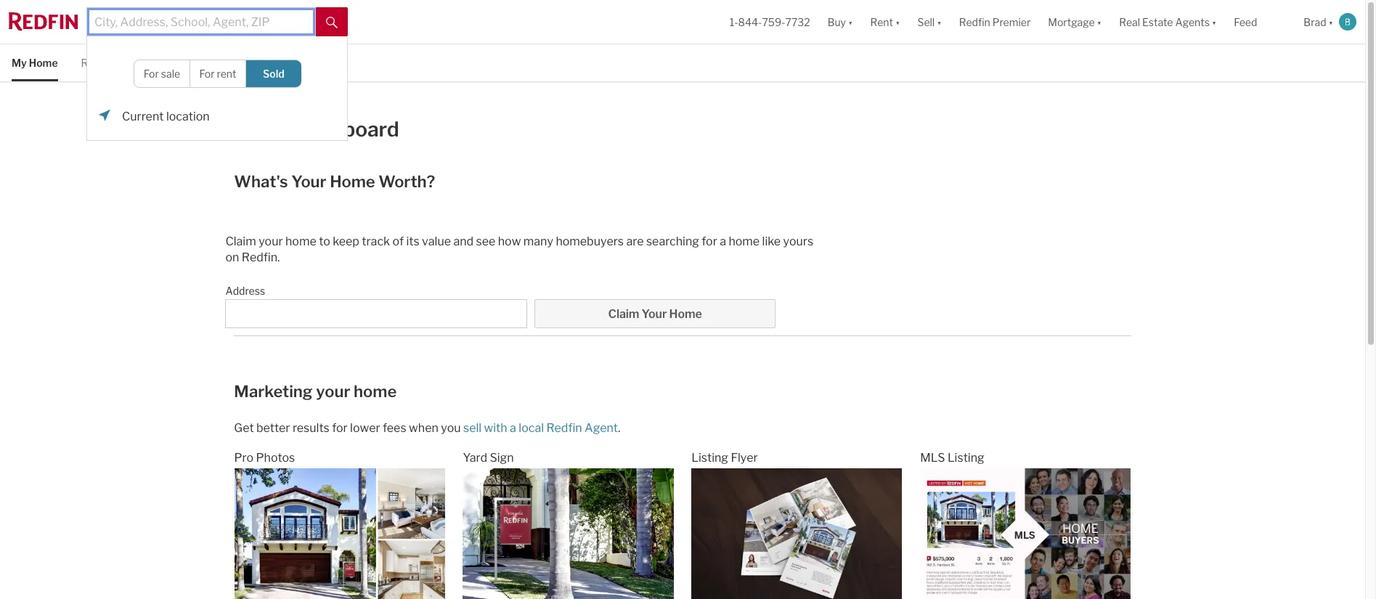 Task type: locate. For each thing, give the bounding box(es) containing it.
claim inside claim your home button
[[609, 308, 640, 321]]

your for claim
[[642, 308, 667, 321]]

photos
[[256, 451, 295, 465]]

sold
[[263, 68, 285, 80]]

home left 'like'
[[729, 235, 760, 249]]

▾ for brad ▾
[[1329, 16, 1334, 28]]

my
[[12, 57, 27, 69]]

claim
[[226, 235, 256, 249], [609, 308, 640, 321]]

2 horizontal spatial home
[[729, 235, 760, 249]]

a right with
[[510, 422, 516, 435]]

home left the "to"
[[286, 235, 317, 249]]

1 horizontal spatial home
[[354, 382, 397, 401]]

redfin selling options link
[[81, 44, 186, 82]]

better
[[256, 422, 290, 435]]

1 horizontal spatial listing
[[948, 451, 985, 465]]

▾ right sale at left
[[192, 56, 196, 68]]

1 horizontal spatial claim
[[609, 308, 640, 321]]

▾ right sell
[[937, 16, 942, 28]]

buy ▾
[[828, 16, 853, 28]]

listing
[[692, 451, 729, 465], [948, 451, 985, 465]]

For rent radio
[[190, 60, 246, 87]]

home
[[29, 57, 58, 69], [330, 172, 375, 191], [670, 308, 702, 321]]

0 horizontal spatial listing
[[692, 451, 729, 465]]

1 horizontal spatial your
[[316, 382, 351, 401]]

1 horizontal spatial your
[[642, 308, 667, 321]]

1 listing from the left
[[692, 451, 729, 465]]

when
[[409, 422, 439, 435]]

7732
[[786, 16, 811, 28]]

sell with a local redfin agent link
[[464, 422, 618, 435]]

redfin.
[[242, 251, 280, 265]]

track
[[362, 235, 390, 249]]

for left sale at left
[[144, 68, 159, 80]]

0 horizontal spatial claim
[[226, 235, 256, 249]]

2 horizontal spatial home
[[670, 308, 702, 321]]

▾
[[849, 16, 853, 28], [896, 16, 900, 28], [937, 16, 942, 28], [1098, 16, 1102, 28], [1213, 16, 1217, 28], [1329, 16, 1334, 28], [192, 56, 196, 68]]

1 vertical spatial your
[[316, 382, 351, 401]]

for right the searching
[[702, 235, 718, 249]]

0 vertical spatial your
[[291, 172, 327, 191]]

option group containing for sale
[[134, 60, 301, 88]]

0 vertical spatial your
[[259, 235, 283, 249]]

rent ▾
[[871, 16, 900, 28]]

mortgage
[[1049, 16, 1095, 28]]

home for marketing your home
[[354, 382, 397, 401]]

mls listing
[[921, 451, 985, 465]]

to
[[319, 235, 330, 249]]

your up "results"
[[316, 382, 351, 401]]

local mls listing image
[[921, 469, 1131, 599]]

redfin
[[960, 16, 991, 28], [81, 57, 112, 69]]

selling resources
[[220, 57, 304, 69]]

0 horizontal spatial for
[[144, 68, 159, 80]]

a
[[720, 235, 727, 249], [510, 422, 516, 435]]

0 horizontal spatial your
[[259, 235, 283, 249]]

dashboard
[[294, 117, 399, 142]]

for left lower
[[332, 422, 348, 435]]

1 selling from the left
[[115, 57, 146, 69]]

0 vertical spatial a
[[720, 235, 727, 249]]

mortgage ▾ button
[[1040, 0, 1111, 44]]

1 horizontal spatial home
[[330, 172, 375, 191]]

None search field
[[226, 300, 527, 329]]

1 vertical spatial redfin
[[81, 57, 112, 69]]

keep
[[333, 235, 360, 249]]

your up redfin.
[[259, 235, 283, 249]]

rent ▾ button
[[871, 0, 900, 44]]

for left rent at the left top
[[199, 68, 215, 80]]

1 vertical spatial claim
[[609, 308, 640, 321]]

your for what's
[[291, 172, 327, 191]]

1 vertical spatial your
[[642, 308, 667, 321]]

agents
[[1176, 16, 1210, 28]]

0 horizontal spatial a
[[510, 422, 516, 435]]

lower
[[350, 422, 380, 435]]

1 horizontal spatial for
[[199, 68, 215, 80]]

2 for from the left
[[199, 68, 215, 80]]

real estate agents ▾ button
[[1111, 0, 1226, 44]]

rent
[[871, 16, 894, 28]]

0 horizontal spatial home
[[286, 235, 317, 249]]

1 vertical spatial home
[[330, 172, 375, 191]]

home for claim your home
[[670, 308, 702, 321]]

redfin inside button
[[960, 16, 991, 28]]

2 selling from the left
[[220, 57, 251, 69]]

for inside claim your home to keep track of its value and see how many homebuyers are searching for a home like yours on redfin.
[[702, 235, 718, 249]]

redfin premier button
[[951, 0, 1040, 44]]

0 vertical spatial redfin
[[960, 16, 991, 28]]

0 vertical spatial home
[[29, 57, 58, 69]]

0 horizontal spatial selling
[[115, 57, 146, 69]]

get better results for lower fees when you sell with a local redfin agent .
[[234, 422, 621, 435]]

with
[[484, 422, 508, 435]]

redfin right the my home
[[81, 57, 112, 69]]

redfin selling options ▾
[[81, 56, 196, 69]]

redfin inside 'redfin selling options ▾'
[[81, 57, 112, 69]]

0 horizontal spatial redfin
[[81, 57, 112, 69]]

844-
[[739, 16, 762, 28]]

brad
[[1304, 16, 1327, 28]]

▾ right mortgage
[[1098, 16, 1102, 28]]

claim inside claim your home to keep track of its value and see how many homebuyers are searching for a home like yours on redfin.
[[226, 235, 256, 249]]

buy ▾ button
[[819, 0, 862, 44]]

redfin yard sign image
[[463, 469, 674, 599]]

▾ right rent
[[896, 16, 900, 28]]

1 for from the left
[[144, 68, 159, 80]]

home for claim your home to keep track of its value and see how many homebuyers are searching for a home like yours on redfin.
[[286, 235, 317, 249]]

selling
[[115, 57, 146, 69], [220, 57, 251, 69]]

redfin left premier
[[960, 16, 991, 28]]

home up lower
[[354, 382, 397, 401]]

a left 'like'
[[720, 235, 727, 249]]

selling inside 'redfin selling options ▾'
[[115, 57, 146, 69]]

listing right mls
[[948, 451, 985, 465]]

real estate agents ▾
[[1120, 16, 1217, 28]]

0 vertical spatial for
[[702, 235, 718, 249]]

▾ for rent ▾
[[896, 16, 900, 28]]

your for claim
[[259, 235, 283, 249]]

what's your home worth?
[[234, 172, 435, 191]]

▾ right brad
[[1329, 16, 1334, 28]]

▾ inside 'redfin selling options ▾'
[[192, 56, 196, 68]]

value
[[422, 235, 451, 249]]

your
[[259, 235, 283, 249], [316, 382, 351, 401]]

free professional listing photos image
[[234, 469, 445, 599]]

local redfin agent
[[519, 422, 618, 435]]

listing left the flyer
[[692, 451, 729, 465]]

resources
[[254, 57, 304, 69]]

for
[[702, 235, 718, 249], [332, 422, 348, 435]]

like
[[763, 235, 781, 249]]

yours
[[784, 235, 814, 249]]

sell
[[918, 16, 935, 28]]

home inside my home 'link'
[[29, 57, 58, 69]]

its
[[406, 235, 420, 249]]

1 vertical spatial for
[[332, 422, 348, 435]]

1 horizontal spatial redfin
[[960, 16, 991, 28]]

for rent
[[199, 68, 236, 80]]

professional listing flyer image
[[692, 469, 903, 599]]

option group
[[134, 60, 301, 88]]

sell
[[464, 422, 482, 435]]

1 horizontal spatial a
[[720, 235, 727, 249]]

0 vertical spatial claim
[[226, 235, 256, 249]]

your inside claim your home to keep track of its value and see how many homebuyers are searching for a home like yours on redfin.
[[259, 235, 283, 249]]

1 horizontal spatial for
[[702, 235, 718, 249]]

▾ right buy
[[849, 16, 853, 28]]

1 horizontal spatial selling
[[220, 57, 251, 69]]

0 horizontal spatial your
[[291, 172, 327, 191]]

home inside claim your home button
[[670, 308, 702, 321]]

sell ▾ button
[[918, 0, 942, 44]]

yard sign
[[463, 451, 514, 465]]

real
[[1120, 16, 1141, 28]]

your inside button
[[642, 308, 667, 321]]

2 listing from the left
[[948, 451, 985, 465]]

claim your home button
[[535, 300, 776, 329]]

homebuyers
[[556, 235, 624, 249]]

0 horizontal spatial home
[[29, 57, 58, 69]]

2 vertical spatial home
[[670, 308, 702, 321]]



Task type: vqa. For each thing, say whether or not it's contained in the screenshot.
For rent option
yes



Task type: describe. For each thing, give the bounding box(es) containing it.
redfin for redfin selling options ▾
[[81, 57, 112, 69]]

▾ for sell ▾
[[937, 16, 942, 28]]

current location
[[122, 110, 210, 124]]

1 vertical spatial a
[[510, 422, 516, 435]]

.
[[618, 422, 621, 435]]

my home link
[[12, 44, 58, 82]]

location
[[166, 110, 210, 124]]

owner dashboard
[[225, 117, 399, 142]]

rent ▾ button
[[862, 0, 909, 44]]

you
[[441, 422, 461, 435]]

worth?
[[379, 172, 435, 191]]

sale
[[161, 68, 180, 80]]

759-
[[762, 16, 786, 28]]

what's
[[234, 172, 288, 191]]

mortgage ▾ button
[[1049, 0, 1102, 44]]

City, Address, School, Agent, ZIP search field
[[86, 7, 316, 36]]

feed
[[1235, 16, 1258, 28]]

current location button
[[122, 108, 336, 126]]

selling resources link
[[220, 44, 304, 82]]

how
[[498, 235, 521, 249]]

home for what's your home worth?
[[330, 172, 375, 191]]

rent
[[217, 68, 236, 80]]

on
[[226, 251, 239, 265]]

results
[[293, 422, 330, 435]]

brad ▾
[[1304, 16, 1334, 28]]

get
[[234, 422, 254, 435]]

1-844-759-7732 link
[[730, 16, 811, 28]]

user photo image
[[1340, 13, 1357, 31]]

premier
[[993, 16, 1031, 28]]

redfin for redfin premier
[[960, 16, 991, 28]]

Sold radio
[[246, 60, 301, 87]]

owner
[[225, 117, 290, 142]]

see
[[476, 235, 496, 249]]

of
[[393, 235, 404, 249]]

▾ for buy ▾
[[849, 16, 853, 28]]

0 horizontal spatial for
[[332, 422, 348, 435]]

1-844-759-7732
[[730, 16, 811, 28]]

real estate agents ▾ link
[[1120, 0, 1217, 44]]

sell ▾
[[918, 16, 942, 28]]

redfin premier
[[960, 16, 1031, 28]]

sign
[[490, 451, 514, 465]]

claim for claim your home
[[609, 308, 640, 321]]

for sale
[[144, 68, 180, 80]]

fees
[[383, 422, 407, 435]]

flyer
[[731, 451, 758, 465]]

buy ▾ button
[[828, 0, 853, 44]]

▾ for mortgage ▾
[[1098, 16, 1102, 28]]

estate
[[1143, 16, 1174, 28]]

a inside claim your home to keep track of its value and see how many homebuyers are searching for a home like yours on redfin.
[[720, 235, 727, 249]]

▾ right agents
[[1213, 16, 1217, 28]]

pro
[[234, 451, 254, 465]]

buy
[[828, 16, 846, 28]]

claim for claim your home to keep track of its value and see how many homebuyers are searching for a home like yours on redfin.
[[226, 235, 256, 249]]

listing flyer
[[692, 451, 758, 465]]

sell ▾ button
[[909, 0, 951, 44]]

address
[[226, 285, 265, 297]]

feed button
[[1226, 0, 1296, 44]]

are
[[627, 235, 644, 249]]

searching
[[647, 235, 700, 249]]

submit search image
[[326, 17, 338, 28]]

for for for sale
[[144, 68, 159, 80]]

my home
[[12, 57, 58, 69]]

yard
[[463, 451, 488, 465]]

marketing
[[234, 382, 313, 401]]

your for marketing
[[316, 382, 351, 401]]

1-
[[730, 16, 739, 28]]

claim your home
[[609, 308, 702, 321]]

options
[[149, 57, 186, 69]]

For sale radio
[[134, 60, 190, 87]]

marketing your home
[[234, 382, 397, 401]]

current
[[122, 110, 164, 124]]

for for for rent
[[199, 68, 215, 80]]

pro photos
[[234, 451, 295, 465]]

many
[[524, 235, 554, 249]]

and
[[454, 235, 474, 249]]

mortgage ▾
[[1049, 16, 1102, 28]]

claim your home to keep track of its value and see how many homebuyers are searching for a home like yours on redfin.
[[226, 235, 814, 265]]



